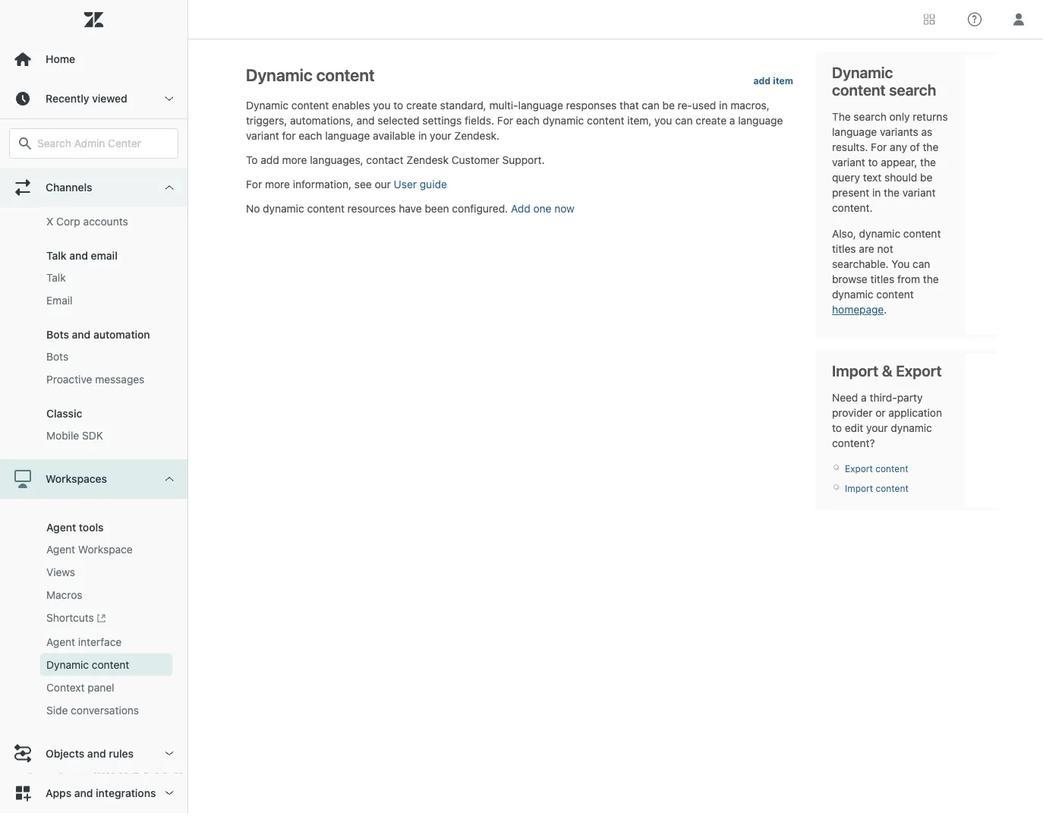 Task type: vqa. For each thing, say whether or not it's contained in the screenshot.
Agent interface "link"
yes



Task type: locate. For each thing, give the bounding box(es) containing it.
and inside dropdown button
[[87, 747, 106, 760]]

talk up talk element
[[46, 250, 67, 262]]

agent for agent interface
[[46, 636, 75, 648]]

tree containing text
[[0, 63, 188, 813]]

2 tree item from the top
[[0, 460, 188, 734]]

1 vertical spatial bots
[[46, 351, 68, 363]]

interface
[[78, 636, 122, 648]]

views
[[46, 566, 75, 579]]

and up bots link
[[72, 329, 91, 341]]

x corp accounts link
[[40, 211, 172, 233]]

recently viewed button
[[0, 79, 188, 118]]

agent tools element
[[46, 522, 104, 534]]

1 vertical spatial agent
[[46, 544, 75, 556]]

facebook pages
[[46, 193, 127, 205]]

agent up 'views' in the bottom left of the page
[[46, 544, 75, 556]]

agent up the dynamic
[[46, 636, 75, 648]]

1 vertical spatial talk
[[46, 272, 66, 284]]

bots up bots element
[[46, 329, 69, 341]]

objects
[[46, 747, 84, 760]]

macros
[[46, 589, 82, 602]]

tree
[[0, 63, 188, 813]]

agent interface element
[[46, 635, 122, 650]]

help image
[[968, 13, 982, 26]]

agent workspace link
[[40, 539, 172, 561]]

agent inside "element"
[[46, 544, 75, 556]]

tools
[[79, 522, 104, 534]]

bots link
[[40, 346, 172, 369]]

agent for agent tools
[[46, 522, 76, 534]]

and for talk
[[69, 250, 88, 262]]

automation
[[93, 329, 150, 341]]

2 talk from the top
[[46, 272, 66, 284]]

agent left tools
[[46, 522, 76, 534]]

rules
[[109, 747, 134, 760]]

proactive messages link
[[40, 369, 172, 391]]

2 agent from the top
[[46, 544, 75, 556]]

agent workspace element
[[46, 542, 133, 558]]

proactive
[[46, 374, 92, 386]]

classic element
[[46, 408, 82, 420]]

talk up email
[[46, 272, 66, 284]]

and inside 'dropdown button'
[[74, 787, 93, 799]]

bots
[[46, 329, 69, 341], [46, 351, 68, 363]]

tree item
[[0, 63, 188, 460], [0, 460, 188, 734]]

talk and email element
[[46, 250, 118, 262]]

email
[[91, 250, 118, 262]]

context
[[46, 681, 85, 694]]

email link
[[40, 290, 172, 312]]

talk element
[[46, 271, 66, 286]]

and
[[69, 250, 88, 262], [72, 329, 91, 341], [87, 747, 106, 760], [74, 787, 93, 799]]

bots for bots and automation
[[46, 329, 69, 341]]

dynamic content link
[[40, 653, 172, 676]]

macros link
[[40, 584, 172, 607]]

integrations
[[96, 787, 156, 799]]

talk
[[46, 250, 67, 262], [46, 272, 66, 284]]

dynamic content element
[[46, 657, 129, 672]]

text element
[[46, 169, 67, 184]]

bots element
[[46, 350, 68, 365]]

and left email
[[69, 250, 88, 262]]

conversations
[[71, 704, 139, 717]]

None search field
[[2, 128, 186, 159]]

1 tree item from the top
[[0, 63, 188, 460]]

and right apps
[[74, 787, 93, 799]]

0 vertical spatial agent
[[46, 522, 76, 534]]

1 talk from the top
[[46, 250, 67, 262]]

2 vertical spatial agent
[[46, 636, 75, 648]]

side conversations link
[[40, 699, 172, 722]]

mobile sdk element
[[46, 429, 103, 444]]

tree item containing text
[[0, 63, 188, 460]]

side conversations
[[46, 704, 139, 717]]

0 vertical spatial bots
[[46, 329, 69, 341]]

workspaces group
[[0, 499, 188, 734]]

1 bots from the top
[[46, 329, 69, 341]]

shortcuts link
[[40, 607, 172, 631]]

objects and rules button
[[0, 734, 188, 773]]

and left rules
[[87, 747, 106, 760]]

user menu image
[[1009, 9, 1029, 29]]

text
[[46, 170, 67, 183]]

proactive messages
[[46, 374, 145, 386]]

dynamic
[[46, 658, 89, 671]]

apps
[[46, 787, 71, 799]]

talk inside talk link
[[46, 272, 66, 284]]

1 agent from the top
[[46, 522, 76, 534]]

corp
[[56, 216, 80, 228]]

facebook pages element
[[46, 192, 127, 207]]

2 bots from the top
[[46, 351, 68, 363]]

bots for bots
[[46, 351, 68, 363]]

bots up the proactive
[[46, 351, 68, 363]]

bots and automation element
[[46, 329, 150, 341]]

agent
[[46, 522, 76, 534], [46, 544, 75, 556], [46, 636, 75, 648]]

context panel element
[[46, 680, 114, 695]]

recently
[[46, 92, 89, 105]]

channels group
[[0, 103, 188, 460]]

bots and automation
[[46, 329, 150, 341]]

channels button
[[0, 168, 188, 207]]

talk for talk and email
[[46, 250, 67, 262]]

0 vertical spatial talk
[[46, 250, 67, 262]]

3 agent from the top
[[46, 636, 75, 648]]



Task type: describe. For each thing, give the bounding box(es) containing it.
primary element
[[0, 0, 188, 813]]

views element
[[46, 565, 75, 580]]

talk link
[[40, 267, 172, 290]]

agent workspace
[[46, 544, 133, 556]]

context panel link
[[40, 676, 172, 699]]

pages
[[97, 193, 127, 205]]

panel
[[88, 681, 114, 694]]

context panel
[[46, 681, 114, 694]]

email
[[46, 295, 72, 307]]

facebook
[[46, 193, 94, 205]]

objects and rules
[[46, 747, 134, 760]]

agent tools
[[46, 522, 104, 534]]

agent interface
[[46, 636, 122, 648]]

shortcuts element
[[46, 611, 106, 627]]

mobile
[[46, 430, 79, 442]]

messages
[[95, 374, 145, 386]]

text link
[[40, 165, 172, 188]]

home button
[[0, 39, 188, 79]]

agent interface link
[[40, 631, 172, 653]]

dynamic content
[[46, 658, 129, 671]]

mobile sdk
[[46, 430, 103, 442]]

and for apps
[[74, 787, 93, 799]]

x
[[46, 216, 53, 228]]

Search Admin Center field
[[37, 137, 169, 150]]

workspaces button
[[0, 460, 188, 499]]

zendesk products image
[[924, 14, 935, 25]]

and for objects
[[87, 747, 106, 760]]

side
[[46, 704, 68, 717]]

classic
[[46, 408, 82, 420]]

tree item containing workspaces
[[0, 460, 188, 734]]

macros element
[[46, 588, 82, 603]]

talk and email
[[46, 250, 118, 262]]

talk for talk
[[46, 272, 66, 284]]

content
[[92, 658, 129, 671]]

sdk
[[82, 430, 103, 442]]

shortcuts
[[46, 612, 94, 624]]

apps and integrations button
[[0, 773, 188, 813]]

facebook pages link
[[40, 188, 172, 211]]

workspace
[[78, 544, 133, 556]]

home
[[46, 53, 75, 65]]

recently viewed
[[46, 92, 127, 105]]

channels
[[46, 181, 92, 194]]

email element
[[46, 293, 72, 309]]

none search field inside primary element
[[2, 128, 186, 159]]

accounts
[[83, 216, 128, 228]]

tree inside primary element
[[0, 63, 188, 813]]

side conversations element
[[46, 703, 139, 718]]

agent for agent workspace
[[46, 544, 75, 556]]

mobile sdk link
[[40, 425, 172, 448]]

viewed
[[92, 92, 127, 105]]

proactive messages element
[[46, 372, 145, 388]]

views link
[[40, 561, 172, 584]]

x corp accounts
[[46, 216, 128, 228]]

x corp accounts element
[[46, 214, 128, 230]]

workspaces
[[46, 473, 107, 485]]

and for bots
[[72, 329, 91, 341]]

apps and integrations
[[46, 787, 156, 799]]



